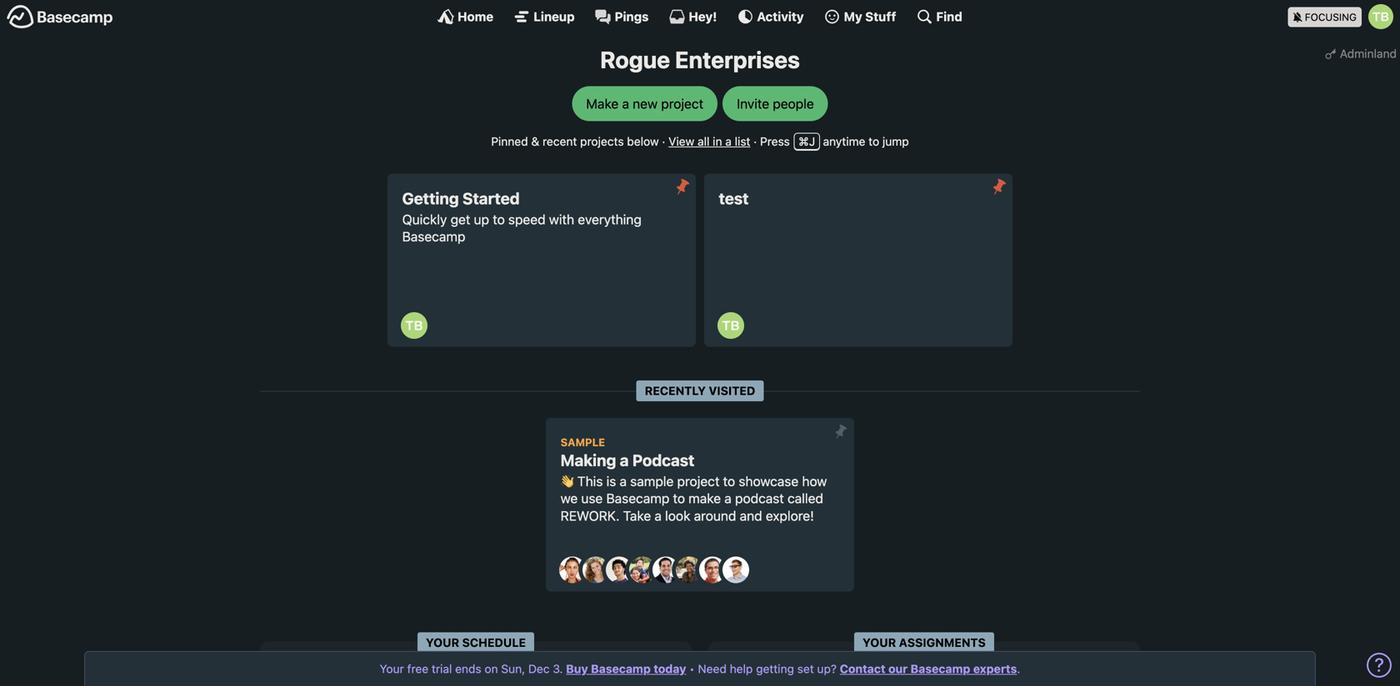 Task type: vqa. For each thing, say whether or not it's contained in the screenshot.
View
yes



Task type: locate. For each thing, give the bounding box(es) containing it.
switch accounts image
[[7, 4, 113, 30]]

test
[[719, 189, 749, 208]]

&
[[531, 135, 540, 148]]

a left new
[[622, 96, 629, 112]]

a right making
[[620, 452, 629, 470]]

· left the view
[[662, 135, 666, 148]]

basecamp
[[402, 229, 466, 245], [606, 491, 670, 507], [591, 663, 651, 677], [911, 663, 971, 677]]

tim burton image for test
[[718, 313, 744, 339]]

project up "make"
[[677, 474, 720, 490]]

2 · from the left
[[754, 135, 757, 148]]

1 vertical spatial project
[[677, 474, 720, 490]]

contact
[[840, 663, 886, 677]]

main element
[[0, 0, 1401, 33]]

victor cooper image
[[723, 558, 749, 584]]

called
[[788, 491, 824, 507]]

make
[[586, 96, 619, 112]]

rework.
[[561, 508, 620, 524]]

activity
[[757, 9, 804, 24]]

project
[[661, 96, 704, 112], [677, 474, 720, 490]]

people
[[773, 96, 814, 112]]

basecamp down quickly
[[402, 229, 466, 245]]

2 horizontal spatial your
[[863, 637, 896, 650]]

ends
[[455, 663, 482, 677]]

in
[[713, 135, 722, 148]]

test link
[[704, 174, 1013, 347]]

basecamp up take
[[606, 491, 670, 507]]

need
[[698, 663, 727, 677]]

make a new project link
[[572, 86, 718, 121]]

to inside getting started quickly get up to speed with everything basecamp
[[493, 212, 505, 228]]

1 horizontal spatial ·
[[754, 135, 757, 148]]

a up around on the bottom
[[725, 491, 732, 507]]

stuff
[[866, 9, 897, 24]]

pinned & recent projects below · view all in a list
[[491, 135, 751, 148]]

your up contact
[[863, 637, 896, 650]]

getting
[[756, 663, 794, 677]]

all
[[698, 135, 710, 148]]

getting started quickly get up to speed with everything basecamp
[[402, 189, 642, 245]]

0 horizontal spatial ·
[[662, 135, 666, 148]]

invite
[[737, 96, 770, 112]]

a right "in"
[[726, 135, 732, 148]]

basecamp inside sample making a podcast 👋 this is a sample project to showcase how we use basecamp to make a podcast called rework. take a look around and explore!
[[606, 491, 670, 507]]

up
[[474, 212, 489, 228]]

home link
[[438, 8, 494, 25]]

tim burton image inside focusing popup button
[[1369, 4, 1394, 29]]

a left look
[[655, 508, 662, 524]]

1 horizontal spatial tim burton image
[[1369, 4, 1394, 29]]

set
[[798, 663, 814, 677]]

focusing
[[1305, 11, 1357, 23]]

quickly
[[402, 212, 447, 228]]

get
[[451, 212, 470, 228]]

my stuff button
[[824, 8, 897, 25]]

how
[[802, 474, 827, 490]]

speed
[[508, 212, 546, 228]]

0 horizontal spatial tim burton image
[[718, 313, 744, 339]]

tim burton image up the visited
[[718, 313, 744, 339]]

to right up
[[493, 212, 505, 228]]

tim burton image inside test link
[[718, 313, 744, 339]]

new
[[633, 96, 658, 112]]

everything
[[578, 212, 642, 228]]

podcast
[[633, 452, 695, 470]]

invite people link
[[723, 86, 828, 121]]

and
[[740, 508, 763, 524]]

a right is
[[620, 474, 627, 490]]

· right list
[[754, 135, 757, 148]]

1 vertical spatial tim burton image
[[718, 313, 744, 339]]

a
[[622, 96, 629, 112], [726, 135, 732, 148], [620, 452, 629, 470], [620, 474, 627, 490], [725, 491, 732, 507], [655, 508, 662, 524]]

jennifer young image
[[629, 558, 656, 584]]

tim burton image
[[401, 313, 428, 339]]

jump
[[883, 135, 909, 148]]

0 vertical spatial tim burton image
[[1369, 4, 1394, 29]]

0 vertical spatial project
[[661, 96, 704, 112]]

lineup link
[[514, 8, 575, 25]]

1 horizontal spatial your
[[426, 637, 459, 650]]

⌘ j anytime to jump
[[799, 135, 909, 148]]

sample
[[630, 474, 674, 490]]

basecamp right buy
[[591, 663, 651, 677]]

⌘
[[799, 135, 809, 148]]

tim burton image up adminland
[[1369, 4, 1394, 29]]

visited
[[709, 385, 756, 398]]

None submit
[[670, 174, 696, 200], [986, 174, 1013, 200], [828, 419, 855, 445], [670, 174, 696, 200], [986, 174, 1013, 200], [828, 419, 855, 445]]

view
[[669, 135, 695, 148]]

contact our basecamp experts link
[[840, 663, 1017, 677]]

tim burton image
[[1369, 4, 1394, 29], [718, 313, 744, 339]]

👋
[[561, 474, 574, 490]]

project right new
[[661, 96, 704, 112]]

buy basecamp today link
[[566, 663, 686, 677]]

your left free
[[380, 663, 404, 677]]

is
[[607, 474, 616, 490]]

basecamp down the assignments
[[911, 663, 971, 677]]

steve marsh image
[[699, 558, 726, 584]]

take
[[623, 508, 651, 524]]

·
[[662, 135, 666, 148], [754, 135, 757, 148]]

jared davis image
[[606, 558, 633, 584]]

your up trial
[[426, 637, 459, 650]]

trial
[[432, 663, 452, 677]]

up?
[[817, 663, 837, 677]]

to
[[869, 135, 880, 148], [493, 212, 505, 228], [723, 474, 735, 490], [673, 491, 685, 507]]

getting
[[402, 189, 459, 208]]



Task type: describe. For each thing, give the bounding box(es) containing it.
•
[[690, 663, 695, 677]]

help
[[730, 663, 753, 677]]

rogue
[[600, 46, 670, 73]]

project inside sample making a podcast 👋 this is a sample project to showcase how we use basecamp to make a podcast called rework. take a look around and explore!
[[677, 474, 720, 490]]

find button
[[917, 8, 963, 25]]

focusing button
[[1289, 0, 1401, 33]]

pings
[[615, 9, 649, 24]]

3.
[[553, 663, 563, 677]]

recent
[[543, 135, 577, 148]]

lineup
[[534, 9, 575, 24]]

this
[[578, 474, 603, 490]]

pings button
[[595, 8, 649, 25]]

activity link
[[737, 8, 804, 25]]

on
[[485, 663, 498, 677]]

find
[[937, 9, 963, 24]]

explore!
[[766, 508, 814, 524]]

to left jump
[[869, 135, 880, 148]]

your free trial ends on sun, dec  3. buy basecamp today • need help getting set up? contact our basecamp experts .
[[380, 663, 1021, 677]]

view all in a list link
[[669, 135, 751, 148]]

dec
[[529, 663, 550, 677]]

your for your assignments
[[863, 637, 896, 650]]

your schedule
[[426, 637, 526, 650]]

cheryl walters image
[[583, 558, 609, 584]]

list
[[735, 135, 751, 148]]

· press
[[754, 135, 790, 148]]

assignments
[[899, 637, 986, 650]]

rogue enterprises
[[600, 46, 800, 73]]

buy
[[566, 663, 588, 677]]

today
[[654, 663, 686, 677]]

hey!
[[689, 9, 717, 24]]

home
[[458, 9, 494, 24]]

0 horizontal spatial your
[[380, 663, 404, 677]]

adminland
[[1340, 47, 1397, 60]]

below
[[627, 135, 659, 148]]

sample making a podcast 👋 this is a sample project to showcase how we use basecamp to make a podcast called rework. take a look around and explore!
[[561, 436, 827, 524]]

around
[[694, 508, 736, 524]]

to up look
[[673, 491, 685, 507]]

started
[[463, 189, 520, 208]]

making
[[561, 452, 616, 470]]

josh fiske image
[[653, 558, 679, 584]]

experts
[[974, 663, 1017, 677]]

we
[[561, 491, 578, 507]]

to up podcast
[[723, 474, 735, 490]]

j
[[809, 135, 815, 148]]

podcast
[[735, 491, 784, 507]]

project inside make a new project link
[[661, 96, 704, 112]]

nicole katz image
[[676, 558, 703, 584]]

enterprises
[[675, 46, 800, 73]]

make a new project
[[586, 96, 704, 112]]

recently
[[645, 385, 706, 398]]

use
[[581, 491, 603, 507]]

anytime
[[823, 135, 866, 148]]

showcase
[[739, 474, 799, 490]]

sun,
[[501, 663, 525, 677]]

tim burton image for focusing
[[1369, 4, 1394, 29]]

my stuff
[[844, 9, 897, 24]]

pinned
[[491, 135, 528, 148]]

1 · from the left
[[662, 135, 666, 148]]

schedule
[[462, 637, 526, 650]]

recently visited
[[645, 385, 756, 398]]

your assignments
[[863, 637, 986, 650]]

invite people
[[737, 96, 814, 112]]

.
[[1017, 663, 1021, 677]]

press
[[760, 135, 790, 148]]

adminland link
[[1322, 42, 1401, 66]]

annie bryan image
[[559, 558, 586, 584]]

with
[[549, 212, 575, 228]]

my
[[844, 9, 863, 24]]

our
[[889, 663, 908, 677]]

sample
[[561, 436, 605, 449]]

projects
[[580, 135, 624, 148]]

basecamp inside getting started quickly get up to speed with everything basecamp
[[402, 229, 466, 245]]

look
[[665, 508, 691, 524]]

your for your schedule
[[426, 637, 459, 650]]

make
[[689, 491, 721, 507]]



